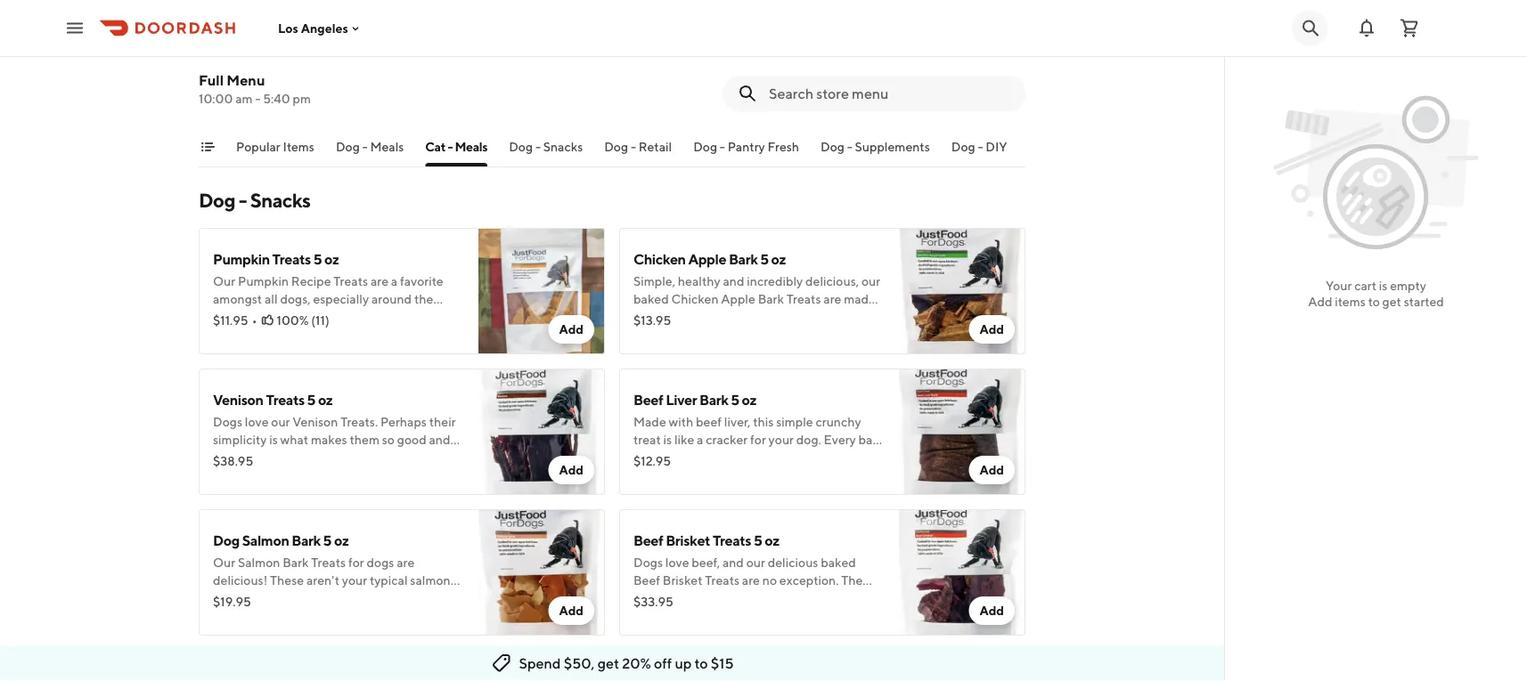 Task type: describe. For each thing, give the bounding box(es) containing it.
add for chicken apple bark 5 oz
[[980, 322, 1004, 337]]

your
[[1326, 278, 1352, 293]]

$11.95 •
[[213, 313, 257, 328]]

dog for dog - pantry fresh button on the top of the page
[[693, 139, 717, 154]]

- for dog - supplements button
[[847, 139, 853, 154]]

full menu 10:00 am - 5:40 pm
[[199, 72, 311, 106]]

dog - meals
[[336, 139, 404, 154]]

0 vertical spatial chicken
[[253, 33, 306, 50]]

los angeles button
[[278, 21, 363, 35]]

fish
[[213, 33, 239, 50]]

treats for pumpkin
[[272, 251, 311, 268]]

add for venison treats 5 oz
[[559, 463, 584, 478]]

salmon
[[242, 532, 289, 549]]

bark for liver
[[699, 392, 728, 409]]

add button for beef liver bark 5 oz
[[969, 456, 1015, 485]]

- for the dog - diy button on the right of the page
[[978, 139, 983, 154]]

5 for dog salmon bark 5 oz
[[323, 532, 332, 549]]

18
[[308, 33, 322, 50]]

0 horizontal spatial dog - snacks
[[199, 189, 311, 212]]

- for dog - meals button
[[362, 139, 368, 154]]

dog down "show menu categories" image
[[199, 189, 235, 212]]

pm
[[293, 91, 311, 106]]

$38.95
[[213, 454, 253, 469]]

dog left salmon
[[213, 532, 240, 549]]

add for beef liver bark 5 oz
[[980, 463, 1004, 478]]

oz up (11)
[[324, 251, 339, 268]]

add inside 'your cart is empty add items to get started'
[[1308, 294, 1332, 309]]

10:00
[[199, 91, 233, 106]]

popular items
[[236, 139, 314, 154]]

5 for beef brisket treats 5 oz
[[754, 532, 762, 549]]

apple
[[688, 251, 726, 268]]

5 up (11)
[[313, 251, 322, 268]]

chicken apple bark 5 oz
[[633, 251, 786, 268]]

show menu categories image
[[200, 140, 215, 154]]

is
[[1379, 278, 1388, 293]]

0 vertical spatial dog - snacks
[[509, 139, 583, 154]]

popular items button
[[236, 138, 314, 167]]

$50,
[[564, 655, 595, 672]]

add for dog salmon bark 5 oz
[[559, 604, 584, 618]]

$11.95
[[213, 313, 248, 328]]

treats for venison
[[266, 392, 305, 409]]

fresh
[[768, 139, 799, 154]]

$33.95
[[633, 595, 673, 609]]

dog for dog - meals button
[[336, 139, 360, 154]]

Item Search search field
[[769, 84, 1011, 103]]

5 for chicken apple bark 5 oz
[[760, 251, 769, 268]]

angeles
[[301, 21, 348, 35]]

pumpkin treats 5 oz image
[[478, 228, 605, 355]]

dog - diy button
[[951, 138, 1007, 167]]

1 vertical spatial get
[[598, 655, 619, 672]]

your cart is empty add items to get started
[[1308, 278, 1444, 309]]

100%
[[277, 313, 309, 328]]

dog for dog - supplements button
[[821, 139, 845, 154]]

5 for beef liver bark 5 oz
[[731, 392, 739, 409]]

1 vertical spatial chicken
[[633, 251, 686, 268]]

beef liver bark 5 oz
[[633, 392, 757, 409]]

pantry
[[728, 139, 765, 154]]

1 vertical spatial snacks
[[250, 189, 311, 212]]

0 items, open order cart image
[[1399, 17, 1420, 39]]

dog - meals button
[[336, 138, 404, 167]]

chicken apple bark 5 oz image
[[899, 228, 1026, 355]]

brisket
[[666, 532, 710, 549]]

menu
[[227, 72, 265, 89]]

- down popular
[[239, 189, 247, 212]]

open menu image
[[64, 17, 86, 39]]

100% (11)
[[277, 313, 329, 328]]

add button for chicken apple bark 5 oz
[[969, 315, 1015, 344]]

retail
[[639, 139, 672, 154]]



Task type: vqa. For each thing, say whether or not it's contained in the screenshot.


Task type: locate. For each thing, give the bounding box(es) containing it.
oz right liver
[[742, 392, 757, 409]]

empty
[[1390, 278, 1426, 293]]

add for beef brisket treats 5 oz
[[980, 604, 1004, 618]]

5 right 'venison'
[[307, 392, 315, 409]]

treats right 'venison'
[[266, 392, 305, 409]]

- inside button
[[720, 139, 725, 154]]

&
[[242, 33, 251, 50]]

dog right items
[[336, 139, 360, 154]]

chicken
[[253, 33, 306, 50], [633, 251, 686, 268]]

1 vertical spatial treats
[[266, 392, 305, 409]]

1 meals from the left
[[370, 139, 404, 154]]

2 meals from the left
[[455, 139, 488, 154]]

0 vertical spatial snacks
[[543, 139, 583, 154]]

1 horizontal spatial get
[[1382, 294, 1401, 309]]

0 horizontal spatial meals
[[370, 139, 404, 154]]

dog - retail button
[[604, 138, 672, 167]]

beef for beef brisket treats 5 oz
[[633, 532, 663, 549]]

dog left pantry
[[693, 139, 717, 154]]

- left retail
[[631, 139, 636, 154]]

1 vertical spatial bark
[[699, 392, 728, 409]]

to for items
[[1368, 294, 1380, 309]]

- for dog - retail button
[[631, 139, 636, 154]]

0 horizontal spatial chicken
[[253, 33, 306, 50]]

-
[[255, 91, 261, 106], [362, 139, 368, 154], [448, 139, 453, 154], [535, 139, 541, 154], [631, 139, 636, 154], [720, 139, 725, 154], [847, 139, 853, 154], [978, 139, 983, 154], [239, 189, 247, 212]]

- for dog - pantry fresh button on the top of the page
[[720, 139, 725, 154]]

dog - snacks down popular items 'button'
[[199, 189, 311, 212]]

bark right salmon
[[292, 532, 321, 549]]

dog
[[336, 139, 360, 154], [509, 139, 533, 154], [604, 139, 628, 154], [693, 139, 717, 154], [821, 139, 845, 154], [951, 139, 975, 154], [199, 189, 235, 212], [213, 532, 240, 549]]

- right cat
[[448, 139, 453, 154]]

spend
[[519, 655, 561, 672]]

add for pumpkin treats 5 oz
[[559, 322, 584, 337]]

dog - pantry fresh button
[[693, 138, 799, 167]]

meals
[[370, 139, 404, 154], [455, 139, 488, 154]]

get left 20%
[[598, 655, 619, 672]]

dog right fresh
[[821, 139, 845, 154]]

- right items
[[362, 139, 368, 154]]

snacks left dog - retail
[[543, 139, 583, 154]]

5 right brisket
[[754, 532, 762, 549]]

5:40
[[263, 91, 290, 106]]

meals inside dog - meals button
[[370, 139, 404, 154]]

1 horizontal spatial chicken
[[633, 251, 686, 268]]

dog inside button
[[951, 139, 975, 154]]

add button for venison treats 5 oz
[[548, 456, 594, 485]]

0 vertical spatial bark
[[729, 251, 758, 268]]

supplements
[[855, 139, 930, 154]]

treats right brisket
[[713, 532, 751, 549]]

dog - retail
[[604, 139, 672, 154]]

add button for dog salmon bark 5 oz
[[548, 597, 594, 625]]

add button
[[548, 315, 594, 344], [969, 315, 1015, 344], [548, 456, 594, 485], [969, 456, 1015, 485], [548, 597, 594, 625], [969, 597, 1015, 625]]

0 horizontal spatial to
[[695, 655, 708, 672]]

- left pantry
[[720, 139, 725, 154]]

add button for pumpkin treats 5 oz
[[548, 315, 594, 344]]

oz
[[324, 33, 339, 50], [324, 251, 339, 268], [771, 251, 786, 268], [318, 392, 333, 409], [742, 392, 757, 409], [334, 532, 349, 549], [765, 532, 779, 549]]

dog salmon bark 5 oz image
[[478, 510, 605, 636]]

meals for dog - meals
[[370, 139, 404, 154]]

5
[[313, 251, 322, 268], [760, 251, 769, 268], [307, 392, 315, 409], [731, 392, 739, 409], [323, 532, 332, 549], [754, 532, 762, 549]]

$19.95
[[213, 595, 251, 609]]

5 right apple
[[760, 251, 769, 268]]

venison treats 5 oz image
[[478, 369, 605, 495]]

$13.95
[[633, 313, 671, 328]]

popular
[[236, 139, 280, 154]]

notification bell image
[[1356, 17, 1377, 39]]

oz for fish & chicken 18 oz
[[324, 33, 339, 50]]

0 horizontal spatial get
[[598, 655, 619, 672]]

1 beef from the top
[[633, 392, 663, 409]]

to
[[1368, 294, 1380, 309], [695, 655, 708, 672]]

get inside 'your cart is empty add items to get started'
[[1382, 294, 1401, 309]]

beef brisket treats 5 oz image
[[899, 510, 1026, 636]]

oz right 18
[[324, 33, 339, 50]]

to right up
[[695, 655, 708, 672]]

$14.79
[[213, 96, 250, 110]]

snacks
[[543, 139, 583, 154], [250, 189, 311, 212]]

los angeles
[[278, 21, 348, 35]]

pumpkin treats 5 oz
[[213, 251, 339, 268]]

5 right liver
[[731, 392, 739, 409]]

20%
[[622, 655, 651, 672]]

1 vertical spatial to
[[695, 655, 708, 672]]

cart
[[1354, 278, 1377, 293]]

pumpkin
[[213, 251, 270, 268]]

dog for the dog - diy button on the right of the page
[[951, 139, 975, 154]]

- left diy
[[978, 139, 983, 154]]

chicken breast treats image
[[478, 650, 605, 682]]

bark
[[729, 251, 758, 268], [699, 392, 728, 409], [292, 532, 321, 549]]

beef liver bark 5 oz image
[[899, 369, 1026, 495]]

oz for beef brisket treats 5 oz
[[765, 532, 779, 549]]

dog salmon bark 5 oz
[[213, 532, 349, 549]]

venison
[[213, 392, 263, 409]]

items
[[1335, 294, 1366, 309]]

los
[[278, 21, 298, 35]]

0 vertical spatial treats
[[272, 251, 311, 268]]

full
[[199, 72, 224, 89]]

1 horizontal spatial dog - snacks
[[509, 139, 583, 154]]

1 vertical spatial beef
[[633, 532, 663, 549]]

1 horizontal spatial to
[[1368, 294, 1380, 309]]

bark right apple
[[729, 251, 758, 268]]

dog - diy
[[951, 139, 1007, 154]]

2 vertical spatial bark
[[292, 532, 321, 549]]

(11)
[[311, 313, 329, 328]]

1 vertical spatial dog - snacks
[[199, 189, 311, 212]]

snacks inside dog - snacks button
[[543, 139, 583, 154]]

dog - pantry fresh
[[693, 139, 799, 154]]

snacks down popular items 'button'
[[250, 189, 311, 212]]

items
[[283, 139, 314, 154]]

oz right brisket
[[765, 532, 779, 549]]

$12.95
[[633, 454, 671, 469]]

bark for apple
[[729, 251, 758, 268]]

oz for dog salmon bark 5 oz
[[334, 532, 349, 549]]

bark for salmon
[[292, 532, 321, 549]]

0 horizontal spatial snacks
[[250, 189, 311, 212]]

2 vertical spatial treats
[[713, 532, 751, 549]]

oz for chicken apple bark 5 oz
[[771, 251, 786, 268]]

diy
[[986, 139, 1007, 154]]

meals for cat - meals
[[455, 139, 488, 154]]

liver
[[666, 392, 697, 409]]

add button for beef brisket treats 5 oz
[[969, 597, 1015, 625]]

dog - snacks
[[509, 139, 583, 154], [199, 189, 311, 212]]

am
[[235, 91, 253, 106]]

1 horizontal spatial snacks
[[543, 139, 583, 154]]

dog - snacks down fish & chicken 18 oz image
[[509, 139, 583, 154]]

- inside button
[[978, 139, 983, 154]]

dog for dog - snacks button
[[509, 139, 533, 154]]

treats right pumpkin
[[272, 251, 311, 268]]

fish & chicken 18 oz image
[[478, 11, 605, 137]]

chicken left apple
[[633, 251, 686, 268]]

meals right cat
[[455, 139, 488, 154]]

spend $50, get 20% off up to $15
[[519, 655, 734, 672]]

meals left cat
[[370, 139, 404, 154]]

oz right apple
[[771, 251, 786, 268]]

bark right liver
[[699, 392, 728, 409]]

0 vertical spatial get
[[1382, 294, 1401, 309]]

- inside full menu 10:00 am - 5:40 pm
[[255, 91, 261, 106]]

dog inside button
[[693, 139, 717, 154]]

add
[[1308, 294, 1332, 309], [559, 322, 584, 337], [980, 322, 1004, 337], [559, 463, 584, 478], [980, 463, 1004, 478], [559, 604, 584, 618], [980, 604, 1004, 618]]

fish & chicken 18 oz
[[213, 33, 339, 50]]

to inside 'your cart is empty add items to get started'
[[1368, 294, 1380, 309]]

dog left diy
[[951, 139, 975, 154]]

0 vertical spatial beef
[[633, 392, 663, 409]]

dog - supplements
[[821, 139, 930, 154]]

chicken right &
[[253, 33, 306, 50]]

beef left brisket
[[633, 532, 663, 549]]

cat - meals
[[425, 139, 488, 154]]

•
[[252, 313, 257, 328]]

cat
[[425, 139, 445, 154]]

5 right salmon
[[323, 532, 332, 549]]

- left 'supplements' at the top right of page
[[847, 139, 853, 154]]

oz right salmon
[[334, 532, 349, 549]]

up
[[675, 655, 692, 672]]

beef brisket treats 5 oz
[[633, 532, 779, 549]]

to for up
[[695, 655, 708, 672]]

2 beef from the top
[[633, 532, 663, 549]]

$15
[[711, 655, 734, 672]]

off
[[654, 655, 672, 672]]

started
[[1404, 294, 1444, 309]]

oz down (11)
[[318, 392, 333, 409]]

- down fish & chicken 18 oz image
[[535, 139, 541, 154]]

get
[[1382, 294, 1401, 309], [598, 655, 619, 672]]

0 vertical spatial to
[[1368, 294, 1380, 309]]

beef
[[633, 392, 663, 409], [633, 532, 663, 549]]

beef left liver
[[633, 392, 663, 409]]

- for dog - snacks button
[[535, 139, 541, 154]]

dog - snacks button
[[509, 138, 583, 167]]

treats
[[272, 251, 311, 268], [266, 392, 305, 409], [713, 532, 751, 549]]

dog right the cat - meals
[[509, 139, 533, 154]]

1 horizontal spatial meals
[[455, 139, 488, 154]]

dog left retail
[[604, 139, 628, 154]]

- right am
[[255, 91, 261, 106]]

dog - supplements button
[[821, 138, 930, 167]]

to down "cart"
[[1368, 294, 1380, 309]]

dog for dog - retail button
[[604, 139, 628, 154]]

beef for beef liver bark 5 oz
[[633, 392, 663, 409]]

venison treats 5 oz
[[213, 392, 333, 409]]

get down is
[[1382, 294, 1401, 309]]

oz for beef liver bark 5 oz
[[742, 392, 757, 409]]



